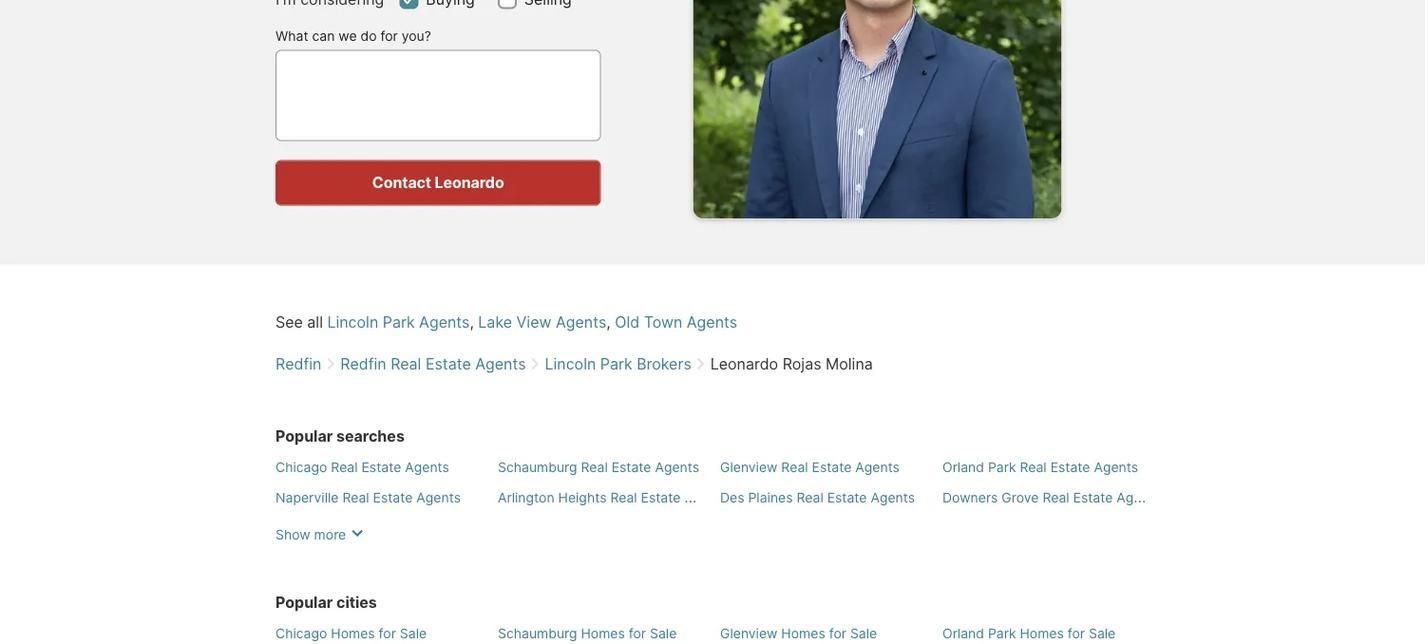 Task type: locate. For each thing, give the bounding box(es) containing it.
1 popular from the top
[[276, 427, 333, 445]]

redfin real estate agents link
[[340, 355, 526, 373]]

show more link
[[276, 516, 369, 545]]

leonardo left rojas
[[710, 355, 778, 373]]

sale for chicago homes for sale
[[400, 625, 427, 641]]

homes
[[331, 625, 375, 641], [581, 625, 625, 641], [781, 625, 825, 641], [1020, 625, 1064, 641]]

chicago for popular cities
[[276, 625, 327, 641]]

popular
[[276, 427, 333, 445], [276, 593, 333, 611]]

orland park real estate agents
[[942, 459, 1138, 475]]

1 vertical spatial orland
[[942, 625, 984, 641]]

arlington heights real estate agents glenview real estate agents
[[498, 459, 900, 506]]

1 glenview from the top
[[720, 459, 778, 475]]

glenview
[[720, 459, 778, 475], [720, 625, 778, 641]]

for for chicago homes for sale
[[379, 625, 396, 641]]

park
[[383, 313, 415, 331], [600, 355, 632, 373], [988, 459, 1016, 475], [988, 625, 1016, 641]]

popular up naperville on the left of the page
[[276, 427, 333, 445]]

arlington
[[498, 490, 554, 506]]

des plaines real estate agents link
[[720, 490, 915, 506]]

chicago up naperville on the left of the page
[[276, 459, 327, 475]]

1 vertical spatial leonardo
[[710, 355, 778, 373]]

0 vertical spatial chicago
[[276, 459, 327, 475]]

schaumburg
[[498, 459, 577, 475], [498, 625, 577, 641]]

Selling checkbox
[[498, 0, 517, 9]]

popular cities
[[276, 593, 377, 611]]

see
[[276, 313, 303, 331]]

redfin down see
[[276, 355, 321, 373]]

real down the glenview real estate agents link
[[797, 490, 823, 506]]

2 glenview from the top
[[720, 625, 778, 641]]

glenview real estate agents link
[[720, 459, 900, 475]]

1 homes from the left
[[331, 625, 375, 641]]

0 vertical spatial lincoln
[[327, 313, 378, 331]]

lincoln park brokers link
[[545, 355, 691, 373]]

1 vertical spatial glenview
[[720, 625, 778, 641]]

1 chicago from the top
[[276, 459, 327, 475]]

,
[[470, 313, 474, 331], [606, 313, 611, 331]]

homes for glenview
[[781, 625, 825, 641]]

view
[[516, 313, 551, 331]]

brokers
[[637, 355, 691, 373]]

1 horizontal spatial redfin
[[340, 355, 386, 373]]

redfin link
[[276, 355, 321, 373]]

redfin real estate agents
[[340, 355, 526, 373]]

0 vertical spatial popular
[[276, 427, 333, 445]]

orland
[[942, 459, 984, 475], [942, 625, 984, 641]]

chicago homes for sale
[[276, 625, 427, 641]]

estate up des plaines real estate agents link
[[812, 459, 852, 475]]

all
[[307, 313, 323, 331]]

des
[[720, 490, 744, 506]]

homes for schaumburg
[[581, 625, 625, 641]]

leonardo
[[435, 173, 504, 192], [710, 355, 778, 373]]

redfin right redfin link on the bottom left of page
[[340, 355, 386, 373]]

0 vertical spatial leonardo
[[435, 173, 504, 192]]

2 schaumburg from the top
[[498, 625, 577, 641]]

3 sale from the left
[[850, 625, 877, 641]]

real up grove
[[1020, 459, 1047, 475]]

schaumburg real estate agents
[[498, 459, 699, 475]]

lake
[[478, 313, 512, 331]]

agents inside downers grove real estate agents link
[[1117, 490, 1161, 506]]

chicago real estate agents link
[[276, 459, 449, 475]]

downers grove real estate agents link
[[942, 488, 1161, 506]]

estate up arlington heights real estate agents link
[[611, 459, 651, 475]]

1 horizontal spatial ,
[[606, 313, 611, 331]]

estate
[[426, 355, 471, 373], [361, 459, 401, 475], [611, 459, 651, 475], [812, 459, 852, 475], [1050, 459, 1090, 475], [373, 490, 413, 506], [641, 490, 681, 506], [827, 490, 867, 506], [1073, 490, 1113, 506]]

4 sale from the left
[[1089, 625, 1116, 641]]

leonardo rojas molina
[[710, 355, 873, 373]]

2 popular from the top
[[276, 593, 333, 611]]

real down schaumburg real estate agents
[[610, 490, 637, 506]]

1 schaumburg from the top
[[498, 459, 577, 475]]

1 horizontal spatial leonardo
[[710, 355, 778, 373]]

lincoln
[[327, 313, 378, 331], [545, 355, 596, 373]]

what
[[276, 28, 308, 44]]

2 sale from the left
[[650, 625, 677, 641]]

redfin
[[276, 355, 321, 373], [340, 355, 386, 373]]

popular searches
[[276, 427, 405, 445]]

2 homes from the left
[[581, 625, 625, 641]]

plaines
[[748, 490, 793, 506]]

orland for orland park homes for sale
[[942, 625, 984, 641]]

1 redfin from the left
[[276, 355, 321, 373]]

2 redfin from the left
[[340, 355, 386, 373]]

sale for schaumburg homes for sale
[[650, 625, 677, 641]]

contact leonardo button
[[276, 160, 601, 206]]

real down orland park real estate agents link
[[1043, 490, 1069, 506]]

chicago homes for sale link
[[276, 625, 427, 641]]

real up des plaines real estate agents
[[781, 459, 808, 475]]

redfin for redfin real estate agents
[[340, 355, 386, 373]]

0 vertical spatial schaumburg
[[498, 459, 577, 475]]

sale
[[400, 625, 427, 641], [650, 625, 677, 641], [850, 625, 877, 641], [1089, 625, 1116, 641]]

town
[[644, 313, 682, 331]]

2 orland from the top
[[942, 625, 984, 641]]

1 vertical spatial popular
[[276, 593, 333, 611]]

agents
[[419, 313, 470, 331], [556, 313, 606, 331], [687, 313, 737, 331], [475, 355, 526, 373], [405, 459, 449, 475], [655, 459, 699, 475], [855, 459, 900, 475], [1094, 459, 1138, 475], [416, 490, 461, 506], [684, 490, 729, 506], [871, 490, 915, 506], [1117, 490, 1161, 506]]

estate down see all lincoln park agents , lake view agents , old town agents
[[426, 355, 471, 373]]

1 vertical spatial chicago
[[276, 625, 327, 641]]

chicago
[[276, 459, 327, 475], [276, 625, 327, 641]]

chicago down the popular cities
[[276, 625, 327, 641]]

3 homes from the left
[[781, 625, 825, 641]]

for
[[380, 28, 398, 44], [379, 625, 396, 641], [629, 625, 646, 641], [829, 625, 846, 641], [1068, 625, 1085, 641]]

leonardo right contact
[[435, 173, 504, 192]]

0 horizontal spatial redfin
[[276, 355, 321, 373]]

2 , from the left
[[606, 313, 611, 331]]

1 sale from the left
[[400, 625, 427, 641]]

naperville real estate agents
[[276, 490, 461, 506]]

schaumburg homes for sale
[[498, 625, 677, 641]]

we
[[339, 28, 357, 44]]

popular for popular cities
[[276, 593, 333, 611]]

0 horizontal spatial leonardo
[[435, 173, 504, 192]]

glenview inside arlington heights real estate agents glenview real estate agents
[[720, 459, 778, 475]]

real
[[391, 355, 421, 373], [331, 459, 358, 475], [581, 459, 608, 475], [781, 459, 808, 475], [1020, 459, 1047, 475], [342, 490, 369, 506], [610, 490, 637, 506], [797, 490, 823, 506], [1043, 490, 1069, 506]]

lincoln right all
[[327, 313, 378, 331]]

estate down orland park real estate agents link
[[1073, 490, 1113, 506]]

2 chicago from the top
[[276, 625, 327, 641]]

you?
[[402, 28, 431, 44]]

1 vertical spatial lincoln
[[545, 355, 596, 373]]

0 vertical spatial orland
[[942, 459, 984, 475]]

popular left cities
[[276, 593, 333, 611]]

0 horizontal spatial ,
[[470, 313, 474, 331]]

naperville real estate agents link
[[276, 490, 461, 506]]

1 vertical spatial schaumburg
[[498, 625, 577, 641]]

glenview homes for sale
[[720, 625, 877, 641]]

1 orland from the top
[[942, 459, 984, 475]]

schaumburg real estate agents link
[[498, 459, 699, 475]]

, left old on the left of page
[[606, 313, 611, 331]]

0 vertical spatial glenview
[[720, 459, 778, 475]]

lincoln down view
[[545, 355, 596, 373]]

old
[[615, 313, 640, 331]]

see all lincoln park agents , lake view agents , old town agents
[[276, 313, 737, 331]]

, left the lake
[[470, 313, 474, 331]]

schaumburg for schaumburg homes for sale
[[498, 625, 577, 641]]



Task type: vqa. For each thing, say whether or not it's contained in the screenshot.
3rd the Homes
yes



Task type: describe. For each thing, give the bounding box(es) containing it.
contact
[[372, 173, 431, 192]]

4 homes from the left
[[1020, 625, 1064, 641]]

real down popular searches
[[331, 459, 358, 475]]

can
[[312, 28, 335, 44]]

des plaines real estate agents
[[720, 490, 915, 506]]

redfin for redfin link on the bottom left of page
[[276, 355, 321, 373]]

rojas
[[783, 355, 821, 373]]

chicago for popular searches
[[276, 459, 327, 475]]

leonardo inside button
[[435, 173, 504, 192]]

lincoln park brokers
[[545, 355, 691, 373]]

park for orland park real estate agents
[[988, 459, 1016, 475]]

chicago real estate agents
[[276, 459, 449, 475]]

contact leonardo
[[372, 173, 504, 192]]

orland for orland park real estate agents
[[942, 459, 984, 475]]

popular for popular searches
[[276, 427, 333, 445]]

what can we do for you?
[[276, 28, 431, 44]]

real up heights
[[581, 459, 608, 475]]

1 , from the left
[[470, 313, 474, 331]]

do
[[361, 28, 377, 44]]

glenview homes for sale link
[[720, 625, 877, 641]]

park for lincoln park brokers
[[600, 355, 632, 373]]

estate up downers grove real estate agents link
[[1050, 459, 1090, 475]]

more
[[314, 526, 346, 542]]

grove
[[1002, 490, 1039, 506]]

estate down searches
[[361, 459, 401, 475]]

arlington heights real estate agents link
[[498, 488, 729, 506]]

downers
[[942, 490, 998, 506]]

cities
[[336, 593, 377, 611]]

orland park homes for sale link
[[942, 625, 1116, 641]]

park for orland park homes for sale
[[988, 625, 1016, 641]]

estate down the glenview real estate agents link
[[827, 490, 867, 506]]

schaumburg homes for sale link
[[498, 625, 677, 641]]

show
[[276, 526, 310, 542]]

for for schaumburg homes for sale
[[629, 625, 646, 641]]

schaumburg for schaumburg real estate agents
[[498, 459, 577, 475]]

estate down chicago real estate agents link
[[373, 490, 413, 506]]

show more
[[276, 526, 346, 542]]

0 horizontal spatial lincoln
[[327, 313, 378, 331]]

naperville
[[276, 490, 339, 506]]

searches
[[336, 427, 405, 445]]

downers grove real estate agents
[[942, 490, 1161, 506]]

heights
[[558, 490, 607, 506]]

estate down schaumburg real estate agents
[[641, 490, 681, 506]]

homes for chicago
[[331, 625, 375, 641]]

molina
[[826, 355, 873, 373]]

for for glenview homes for sale
[[829, 625, 846, 641]]

real down chicago real estate agents link
[[342, 490, 369, 506]]

orland park homes for sale
[[942, 625, 1116, 641]]

1 horizontal spatial lincoln
[[545, 355, 596, 373]]

sale for glenview homes for sale
[[850, 625, 877, 641]]

orland park real estate agents link
[[942, 459, 1138, 475]]

real up searches
[[391, 355, 421, 373]]

Buying checkbox
[[399, 0, 418, 9]]



